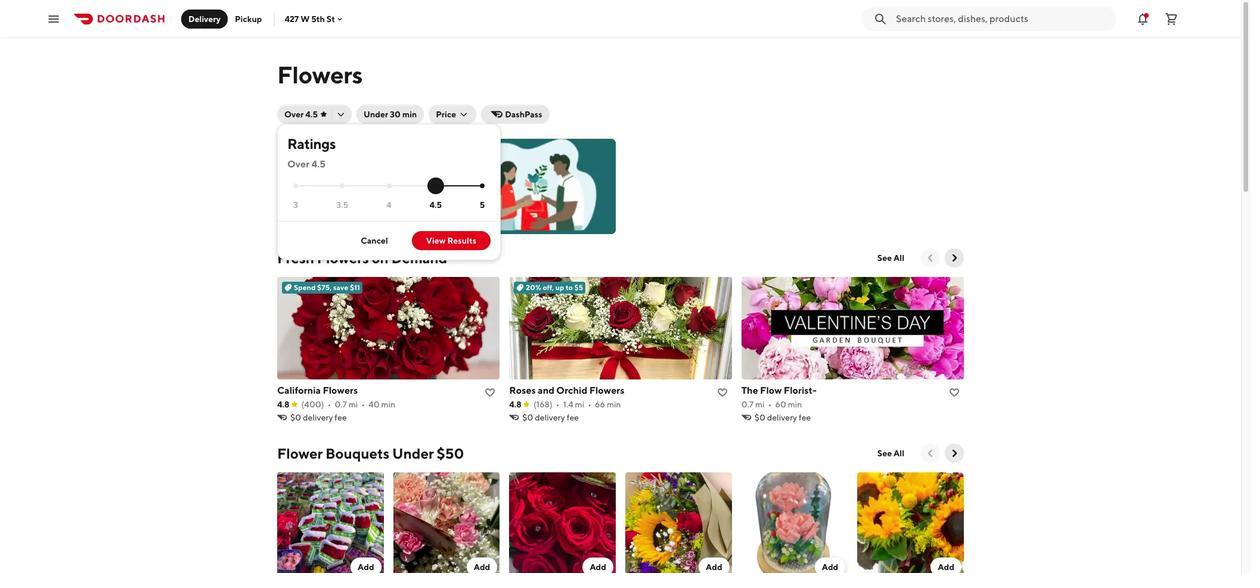 Task type: locate. For each thing, give the bounding box(es) containing it.
0 horizontal spatial $​0
[[290, 413, 301, 423]]

mi inside the flow florist- 0.7 mi • 60 min
[[756, 400, 765, 410]]

1 • from the left
[[328, 400, 331, 410]]

0 horizontal spatial under
[[364, 110, 388, 119]]

30
[[390, 110, 401, 119]]

see all link
[[871, 249, 912, 268], [871, 444, 912, 463]]

1 horizontal spatial $​0
[[523, 413, 533, 423]]

your right if
[[412, 203, 429, 213]]

2 horizontal spatial $​0
[[755, 413, 766, 423]]

by
[[405, 168, 415, 177]]

1 horizontal spatial mi
[[575, 400, 585, 410]]

demand
[[391, 250, 447, 267]]

mi right 1.4
[[575, 400, 585, 410]]

1 vertical spatial see
[[878, 449, 892, 459]]

pickup
[[235, 14, 262, 24]]

20%
[[526, 283, 541, 292]]

1 horizontal spatial under
[[392, 445, 434, 462]]

1 see all link from the top
[[871, 249, 912, 268]]

•
[[328, 400, 331, 410], [362, 400, 365, 410], [556, 400, 560, 410], [588, 400, 592, 410], [768, 400, 772, 410]]

notification bell image
[[1136, 12, 1150, 26]]

1 mi from the left
[[349, 400, 358, 410]]

fee
[[335, 413, 347, 423], [567, 413, 579, 423], [799, 413, 811, 423]]

$​0 for california
[[290, 413, 301, 423]]

$​0 delivery fee down 60
[[755, 413, 811, 423]]

all left previous button of carousel icon
[[894, 449, 905, 459]]

flowers up over 4.5 button
[[277, 61, 363, 89]]

a
[[411, 180, 415, 189]]

0 horizontal spatial 0.7
[[335, 400, 347, 410]]

1 vertical spatial see all link
[[871, 444, 912, 463]]

see all left previous button of carousel icon
[[878, 449, 905, 459]]

flowers up the 3 stars and over icon
[[292, 168, 321, 177]]

over up the 3 stars and over icon
[[287, 159, 310, 170]]

flower
[[277, 445, 323, 462]]

6 add from the left
[[938, 563, 955, 572]]

5
[[480, 200, 485, 210]]

flowers inside flowers are expertly arranged by the florist of your choice, then handed off to a high performing dasher for delivery to your door. please reach out to doordash if your flower delivery has any quality issues.
[[292, 168, 321, 177]]

2 0.7 from the left
[[742, 400, 754, 410]]

• left 40
[[362, 400, 365, 410]]

2 $​0 delivery fee from the left
[[523, 413, 579, 423]]

over 4.5 up ratings
[[284, 110, 318, 119]]

427 w 5th st button
[[285, 14, 345, 24]]

0 vertical spatial all
[[894, 253, 905, 263]]

your
[[292, 180, 309, 189], [418, 191, 435, 201], [412, 203, 429, 213]]

see all link left previous button of carousel image
[[871, 249, 912, 268]]

flow
[[760, 385, 782, 397]]

4.8 down california
[[277, 400, 290, 410]]

4.8
[[277, 400, 290, 410], [509, 400, 522, 410]]

quality
[[353, 215, 379, 225]]

please
[[292, 203, 317, 213]]

1 vertical spatial all
[[894, 449, 905, 459]]

flowers up save
[[317, 250, 369, 267]]

add
[[358, 563, 374, 572], [474, 563, 490, 572], [590, 563, 606, 572], [706, 563, 723, 572], [822, 563, 839, 572], [938, 563, 955, 572]]

1 horizontal spatial $​0 delivery fee
[[523, 413, 579, 423]]

ratings
[[287, 135, 336, 152]]

• right (400) in the bottom of the page
[[328, 400, 331, 410]]

$11
[[350, 283, 360, 292]]

0 horizontal spatial the
[[292, 147, 313, 161]]

to left a
[[401, 180, 409, 189]]

1 horizontal spatial 4.8
[[509, 400, 522, 410]]

1 vertical spatial over 4.5
[[287, 159, 326, 170]]

mi left 40
[[349, 400, 358, 410]]

$​0 delivery fee for and
[[523, 413, 579, 423]]

under left 30
[[364, 110, 388, 119]]

spend $75, save $11
[[294, 283, 360, 292]]

under inside flower bouquets under $50 link
[[392, 445, 434, 462]]

your up performing
[[292, 180, 309, 189]]

1 $​0 delivery fee from the left
[[290, 413, 347, 423]]

delivery down 60
[[767, 413, 797, 423]]

next button of carousel image
[[949, 448, 961, 460]]

orchid
[[557, 385, 588, 397]]

over up ratings
[[284, 110, 304, 119]]

previous button of carousel image
[[925, 448, 937, 460]]

0 vertical spatial see all link
[[871, 249, 912, 268]]

fee down 1.4
[[567, 413, 579, 423]]

• inside the flow florist- 0.7 mi • 60 min
[[768, 400, 772, 410]]

1 see all from the top
[[878, 253, 905, 263]]

0 vertical spatial 4.5
[[306, 110, 318, 119]]

1 vertical spatial the
[[742, 385, 758, 397]]

see for fresh flowers on demand
[[878, 253, 892, 263]]

your down high in the top left of the page
[[418, 191, 435, 201]]

1 horizontal spatial the
[[742, 385, 758, 397]]

• left 1.4
[[556, 400, 560, 410]]

0.7 inside the flow florist- 0.7 mi • 60 min
[[742, 400, 754, 410]]

4.5
[[306, 110, 318, 119], [312, 159, 326, 170], [430, 200, 442, 210]]

0 vertical spatial your
[[292, 180, 309, 189]]

0 vertical spatial under
[[364, 110, 388, 119]]

1 0.7 from the left
[[335, 400, 347, 410]]

over
[[284, 110, 304, 119], [287, 159, 310, 170]]

0 vertical spatial over 4.5
[[284, 110, 318, 119]]

under
[[364, 110, 388, 119], [392, 445, 434, 462]]

$​0 down california
[[290, 413, 301, 423]]

1 fee from the left
[[335, 413, 347, 423]]

3.5 stars and over image
[[340, 184, 345, 189]]

4.5 down high in the top left of the page
[[430, 200, 442, 210]]

0 horizontal spatial $​0 delivery fee
[[290, 413, 347, 423]]

fee down • 0.7 mi • 40 min
[[335, 413, 347, 423]]

fee for flowers
[[335, 413, 347, 423]]

5 • from the left
[[768, 400, 772, 410]]

over inside button
[[284, 110, 304, 119]]

0 vertical spatial the
[[292, 147, 313, 161]]

see left previous button of carousel icon
[[878, 449, 892, 459]]

flowers up • 0.7 mi • 40 min
[[323, 385, 358, 397]]

see all link left previous button of carousel icon
[[871, 444, 912, 463]]

min right 30
[[402, 110, 417, 119]]

1 horizontal spatial fee
[[567, 413, 579, 423]]

2 mi from the left
[[575, 400, 585, 410]]

2 $​0 from the left
[[523, 413, 533, 423]]

fee down florist- on the bottom right
[[799, 413, 811, 423]]

see for flower bouquets under $50
[[878, 449, 892, 459]]

the inside the flow florist- 0.7 mi • 60 min
[[742, 385, 758, 397]]

0 vertical spatial see
[[878, 253, 892, 263]]

to right out
[[356, 203, 364, 213]]

mi down 'flow'
[[756, 400, 765, 410]]

flowers
[[277, 61, 363, 89], [292, 168, 321, 177], [317, 250, 369, 267], [323, 385, 358, 397], [590, 385, 625, 397]]

1 4.8 from the left
[[277, 400, 290, 410]]

see
[[878, 253, 892, 263], [878, 449, 892, 459]]

5th
[[311, 14, 325, 24]]

• left 66
[[588, 400, 592, 410]]

2 horizontal spatial $​0 delivery fee
[[755, 413, 811, 423]]

open menu image
[[47, 12, 61, 26]]

the up the 3 stars and over icon
[[292, 147, 313, 161]]

bouquets
[[326, 445, 390, 462]]

427 w 5th st
[[285, 14, 335, 24]]

4 stars and over image
[[387, 184, 392, 189]]

flower
[[431, 203, 454, 213]]

4.5 up ratings
[[306, 110, 318, 119]]

delivery
[[188, 14, 221, 24]]

0.7 left 60
[[742, 400, 754, 410]]

delivery button
[[181, 9, 228, 28]]

mi
[[349, 400, 358, 410], [575, 400, 585, 410], [756, 400, 765, 410]]

delivery for roses and orchid flowers
[[535, 413, 565, 423]]

$​0
[[290, 413, 301, 423], [523, 413, 533, 423], [755, 413, 766, 423]]

w
[[301, 14, 310, 24]]

1 see from the top
[[878, 253, 892, 263]]

over 4.5 down ratings
[[287, 159, 326, 170]]

all
[[894, 253, 905, 263], [894, 449, 905, 459]]

4 add from the left
[[706, 563, 723, 572]]

view
[[426, 236, 446, 246]]

5 stars and over image
[[480, 184, 485, 189]]

flower bouquets under $50 link
[[277, 444, 464, 463]]

1 add from the left
[[358, 563, 374, 572]]

• left 60
[[768, 400, 772, 410]]

$​0 delivery fee down (168)
[[523, 413, 579, 423]]

arranged
[[370, 168, 404, 177]]

3 mi from the left
[[756, 400, 765, 410]]

see left previous button of carousel image
[[878, 253, 892, 263]]

2 fee from the left
[[567, 413, 579, 423]]

0 vertical spatial over
[[284, 110, 304, 119]]

mi for and
[[575, 400, 585, 410]]

0 vertical spatial see all
[[878, 253, 905, 263]]

$​0 down roses
[[523, 413, 533, 423]]

4.5 up "choice,"
[[312, 159, 326, 170]]

1 all from the top
[[894, 253, 905, 263]]

2 4.8 from the left
[[509, 400, 522, 410]]

$​0 delivery fee
[[290, 413, 347, 423], [523, 413, 579, 423], [755, 413, 811, 423]]

2 horizontal spatial fee
[[799, 413, 811, 423]]

2 see all link from the top
[[871, 444, 912, 463]]

delivery down (400) in the bottom of the page
[[303, 413, 333, 423]]

handed
[[358, 180, 387, 189]]

price
[[436, 110, 456, 119]]

Store search: begin typing to search for stores available on DoorDash text field
[[896, 12, 1110, 25]]

1 horizontal spatial 0.7
[[742, 400, 754, 410]]

all left previous button of carousel image
[[894, 253, 905, 263]]

(400)
[[302, 400, 324, 410]]

0 horizontal spatial fee
[[335, 413, 347, 423]]

60
[[775, 400, 787, 410]]

$​0 down the flow florist- 0.7 mi • 60 min in the right of the page
[[755, 413, 766, 423]]

under left $50
[[392, 445, 434, 462]]

over 4.5
[[284, 110, 318, 119], [287, 159, 326, 170]]

delivery down (168)
[[535, 413, 565, 423]]

add button
[[351, 558, 381, 574], [351, 558, 381, 574], [467, 558, 498, 574], [467, 558, 498, 574], [583, 558, 614, 574], [699, 558, 730, 574], [815, 558, 846, 574], [815, 558, 846, 574], [931, 558, 962, 574], [931, 558, 962, 574]]

then
[[339, 180, 357, 189]]

0 horizontal spatial 4.8
[[277, 400, 290, 410]]

the left 'flow'
[[742, 385, 758, 397]]

price button
[[429, 105, 477, 124]]

on
[[372, 250, 389, 267]]

2 see from the top
[[878, 449, 892, 459]]

2 all from the top
[[894, 449, 905, 459]]

highest
[[315, 147, 359, 161]]

delivery
[[377, 191, 407, 201], [292, 215, 322, 225], [303, 413, 333, 423], [535, 413, 565, 423], [767, 413, 797, 423]]

1 vertical spatial see all
[[878, 449, 905, 459]]

$​0 delivery fee down (400) in the bottom of the page
[[290, 413, 347, 423]]

2 see all from the top
[[878, 449, 905, 459]]

under 30 min button
[[357, 105, 424, 124]]

min right 60
[[788, 400, 802, 410]]

3 fee from the left
[[799, 413, 811, 423]]

delivery down 4 stars and over icon
[[377, 191, 407, 201]]

20% off, up to $5
[[526, 283, 583, 292]]

performing
[[292, 191, 334, 201]]

fresh
[[277, 250, 314, 267]]

cancel
[[361, 236, 388, 246]]

1 $​0 from the left
[[290, 413, 301, 423]]

min
[[402, 110, 417, 119], [381, 400, 395, 410], [607, 400, 621, 410], [788, 400, 802, 410]]

to
[[401, 180, 409, 189], [408, 191, 416, 201], [356, 203, 364, 213], [566, 283, 573, 292]]

4.8 down roses
[[509, 400, 522, 410]]

1 vertical spatial under
[[392, 445, 434, 462]]

0.7 down 'california flowers'
[[335, 400, 347, 410]]

0 horizontal spatial mi
[[349, 400, 358, 410]]

$5
[[575, 283, 583, 292]]

see all left previous button of carousel image
[[878, 253, 905, 263]]

5 add from the left
[[822, 563, 839, 572]]

2 horizontal spatial mi
[[756, 400, 765, 410]]

are
[[323, 168, 335, 177]]



Task type: vqa. For each thing, say whether or not it's contained in the screenshot.
the View Results
yes



Task type: describe. For each thing, give the bounding box(es) containing it.
4.8 for roses and orchid flowers
[[509, 400, 522, 410]]

choice,
[[310, 180, 337, 189]]

to right up on the left of the page
[[566, 283, 573, 292]]

all for demand
[[894, 253, 905, 263]]

min inside under 30 min button
[[402, 110, 417, 119]]

previous button of carousel image
[[925, 252, 937, 264]]

3
[[293, 200, 298, 210]]

dashpass
[[505, 110, 542, 119]]

(168)
[[534, 400, 553, 410]]

doordash
[[365, 203, 404, 213]]

over 4.5 button
[[277, 105, 352, 124]]

quality
[[361, 147, 403, 161]]

2 vertical spatial 4.5
[[430, 200, 442, 210]]

roses
[[509, 385, 536, 397]]

the highest quality
[[292, 147, 403, 161]]

fresh flowers on demand link
[[277, 249, 447, 268]]

$75,
[[317, 283, 332, 292]]

all for $50
[[894, 449, 905, 459]]

pickup button
[[228, 9, 269, 28]]

florist
[[431, 168, 452, 177]]

min inside the flow florist- 0.7 mi • 60 min
[[788, 400, 802, 410]]

under inside under 30 min button
[[364, 110, 388, 119]]

out
[[341, 203, 354, 213]]

3 $​0 delivery fee from the left
[[755, 413, 811, 423]]

results
[[448, 236, 476, 246]]

of
[[454, 168, 462, 177]]

40
[[369, 400, 380, 410]]

california flowers
[[277, 385, 358, 397]]

4.5 inside button
[[306, 110, 318, 119]]

has
[[323, 215, 336, 225]]

if
[[405, 203, 410, 213]]

0 items, open order cart image
[[1165, 12, 1179, 26]]

2 • from the left
[[362, 400, 365, 410]]

66
[[595, 400, 605, 410]]

427
[[285, 14, 299, 24]]

• 1.4 mi • 66 min
[[556, 400, 621, 410]]

the flow florist- 0.7 mi • 60 min
[[742, 385, 817, 410]]

see all link for demand
[[871, 249, 912, 268]]

off,
[[543, 283, 554, 292]]

fresh flowers on demand
[[277, 250, 447, 267]]

see all link for $50
[[871, 444, 912, 463]]

• 0.7 mi • 40 min
[[328, 400, 395, 410]]

delivery for the flow florist-
[[767, 413, 797, 423]]

flowers are expertly arranged by the florist of your choice, then handed off to a high performing dasher for delivery to your door. please reach out to doordash if your flower delivery has any quality issues.
[[292, 168, 462, 225]]

min right 40
[[381, 400, 395, 410]]

3 $​0 from the left
[[755, 413, 766, 423]]

up
[[556, 283, 564, 292]]

see all for flower bouquets under $50
[[878, 449, 905, 459]]

flower bouquets under $50
[[277, 445, 464, 462]]

dashpass button
[[481, 105, 550, 124]]

off
[[389, 180, 400, 189]]

cancel button
[[347, 231, 402, 250]]

high
[[417, 180, 434, 189]]

california
[[277, 385, 321, 397]]

4.8 for california flowers
[[277, 400, 290, 410]]

roses and orchid flowers
[[509, 385, 625, 397]]

3 stars and over image
[[293, 184, 298, 189]]

and
[[538, 385, 555, 397]]

door.
[[436, 191, 456, 201]]

dasher
[[336, 191, 363, 201]]

reach
[[318, 203, 340, 213]]

view results
[[426, 236, 476, 246]]

see all for fresh flowers on demand
[[878, 253, 905, 263]]

to down a
[[408, 191, 416, 201]]

$​0 for roses
[[523, 413, 533, 423]]

3 add from the left
[[590, 563, 606, 572]]

3.5
[[336, 200, 348, 210]]

min right 66
[[607, 400, 621, 410]]

$​0 delivery fee for flowers
[[290, 413, 347, 423]]

under 30 min
[[364, 110, 417, 119]]

florist-
[[784, 385, 817, 397]]

fee for and
[[567, 413, 579, 423]]

mi for flowers
[[349, 400, 358, 410]]

delivery for california flowers
[[303, 413, 333, 423]]

3 • from the left
[[556, 400, 560, 410]]

2 vertical spatial your
[[412, 203, 429, 213]]

save
[[333, 283, 348, 292]]

expertly
[[337, 168, 368, 177]]

next button of carousel image
[[949, 252, 961, 264]]

the for the highest quality
[[292, 147, 313, 161]]

over 4.5 inside over 4.5 button
[[284, 110, 318, 119]]

issues.
[[381, 215, 405, 225]]

flowers up 66
[[590, 385, 625, 397]]

1.4
[[563, 400, 574, 410]]

the
[[416, 168, 429, 177]]

$50
[[437, 445, 464, 462]]

st
[[327, 14, 335, 24]]

the for the flow florist- 0.7 mi • 60 min
[[742, 385, 758, 397]]

4 • from the left
[[588, 400, 592, 410]]

2 add from the left
[[474, 563, 490, 572]]

view results button
[[412, 231, 491, 250]]

1 vertical spatial your
[[418, 191, 435, 201]]

for
[[364, 191, 375, 201]]

4
[[387, 200, 392, 210]]

any
[[338, 215, 352, 225]]

spend
[[294, 283, 316, 292]]

delivery down the please
[[292, 215, 322, 225]]

1 vertical spatial 4.5
[[312, 159, 326, 170]]

1 vertical spatial over
[[287, 159, 310, 170]]



